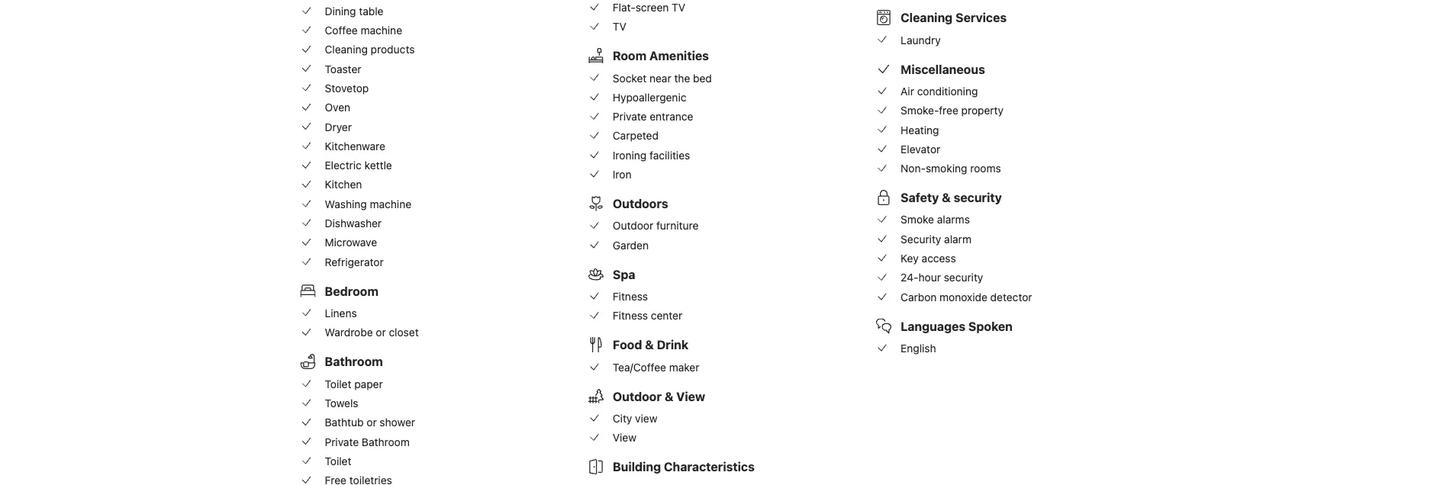Task type: vqa. For each thing, say whether or not it's contained in the screenshot.
Dining
yes



Task type: describe. For each thing, give the bounding box(es) containing it.
flat-
[[613, 1, 636, 13]]

drink
[[657, 338, 689, 352]]

laundry
[[901, 33, 941, 46]]

or for wardrobe
[[376, 326, 386, 339]]

washing
[[325, 198, 367, 210]]

food & drink
[[613, 338, 689, 352]]

carpeted
[[613, 130, 659, 142]]

monoxide
[[940, 291, 988, 303]]

toilet for toilet paper
[[325, 378, 352, 390]]

smoke-
[[901, 104, 939, 117]]

iron
[[613, 168, 632, 181]]

detector
[[991, 291, 1033, 303]]

alarms
[[937, 214, 970, 226]]

linens
[[325, 307, 357, 320]]

dining table
[[325, 5, 384, 17]]

1 vertical spatial tv
[[613, 20, 627, 33]]

city
[[613, 412, 632, 425]]

view
[[635, 412, 658, 425]]

private for private bathroom
[[325, 436, 359, 448]]

air
[[901, 85, 915, 97]]

electric
[[325, 159, 362, 172]]

food
[[613, 338, 642, 352]]

washing machine
[[325, 198, 412, 210]]

outdoor for outdoor furniture
[[613, 220, 654, 232]]

the
[[674, 72, 690, 84]]

building characteristics
[[613, 460, 755, 474]]

miscellaneous
[[901, 62, 985, 76]]

or for bathtub
[[367, 416, 377, 429]]

building
[[613, 460, 661, 474]]

24-hour security
[[901, 272, 984, 284]]

ironing
[[613, 149, 647, 161]]

garden
[[613, 239, 649, 252]]

dishwasher
[[325, 217, 382, 230]]

cleaning products
[[325, 43, 415, 56]]

coffee machine
[[325, 24, 402, 36]]

tea/coffee maker
[[613, 361, 700, 374]]

free
[[939, 104, 959, 117]]

wardrobe
[[325, 326, 373, 339]]

private for private entrance
[[613, 110, 647, 123]]

entrance
[[650, 110, 693, 123]]

key
[[901, 252, 919, 265]]

heating
[[901, 124, 939, 136]]

center
[[651, 310, 683, 322]]

room amenities
[[613, 48, 709, 63]]

city view
[[613, 412, 658, 425]]

services
[[956, 10, 1007, 25]]

coffee
[[325, 24, 358, 36]]

key access
[[901, 252, 956, 265]]

maker
[[669, 361, 700, 374]]

alarm
[[944, 233, 972, 245]]

paper
[[354, 378, 383, 390]]

access
[[922, 252, 956, 265]]

machine for washing machine
[[370, 198, 412, 210]]

bedroom
[[325, 284, 379, 298]]

0 vertical spatial bathroom
[[325, 355, 383, 369]]

& for food
[[645, 338, 654, 352]]

toilet for toilet
[[325, 455, 352, 468]]

languages
[[901, 319, 966, 334]]

kitchenware
[[325, 140, 385, 152]]

outdoor furniture
[[613, 220, 699, 232]]

electric kettle
[[325, 159, 392, 172]]

conditioning
[[917, 85, 978, 97]]

refrigerator
[[325, 256, 384, 268]]

security
[[901, 233, 942, 245]]

safety
[[901, 190, 939, 205]]

bathtub or shower
[[325, 416, 415, 429]]

toaster
[[325, 62, 361, 75]]

1 horizontal spatial view
[[677, 389, 705, 404]]



Task type: locate. For each thing, give the bounding box(es) containing it.
air conditioning
[[901, 85, 978, 97]]

private down bathtub
[[325, 436, 359, 448]]

security for safety & security
[[954, 190, 1002, 205]]

& for outdoor
[[665, 389, 674, 404]]

cleaning for cleaning services
[[901, 10, 953, 25]]

smoke-free property
[[901, 104, 1004, 117]]

products
[[371, 43, 415, 56]]

0 horizontal spatial &
[[645, 338, 654, 352]]

1 vertical spatial cleaning
[[325, 43, 368, 56]]

kitchen
[[325, 178, 362, 191]]

cleaning for cleaning products
[[325, 43, 368, 56]]

0 vertical spatial toilet
[[325, 378, 352, 390]]

1 horizontal spatial &
[[665, 389, 674, 404]]

cleaning
[[901, 10, 953, 25], [325, 43, 368, 56]]

property
[[962, 104, 1004, 117]]

0 vertical spatial or
[[376, 326, 386, 339]]

dining
[[325, 5, 356, 17]]

english
[[901, 342, 936, 355]]

or up private bathroom
[[367, 416, 377, 429]]

smoke alarms
[[901, 214, 970, 226]]

fitness
[[613, 290, 648, 303], [613, 310, 648, 322]]

1 vertical spatial or
[[367, 416, 377, 429]]

1 fitness from the top
[[613, 290, 648, 303]]

1 horizontal spatial tv
[[672, 1, 686, 13]]

toilet
[[325, 378, 352, 390], [325, 455, 352, 468]]

non-smoking rooms
[[901, 162, 1001, 175]]

0 horizontal spatial cleaning
[[325, 43, 368, 56]]

smoke
[[901, 214, 934, 226]]

socket near the bed
[[613, 72, 712, 84]]

0 vertical spatial fitness
[[613, 290, 648, 303]]

1 vertical spatial &
[[645, 338, 654, 352]]

tea/coffee
[[613, 361, 666, 374]]

1 vertical spatial machine
[[370, 198, 412, 210]]

1 vertical spatial view
[[613, 432, 637, 444]]

1 horizontal spatial cleaning
[[901, 10, 953, 25]]

characteristics
[[664, 460, 755, 474]]

bathroom down shower
[[362, 436, 410, 448]]

0 horizontal spatial tv
[[613, 20, 627, 33]]

machine down the kettle
[[370, 198, 412, 210]]

safety & security
[[901, 190, 1002, 205]]

fitness down spa
[[613, 290, 648, 303]]

elevator
[[901, 143, 941, 155]]

0 horizontal spatial view
[[613, 432, 637, 444]]

fitness center
[[613, 310, 683, 322]]

cleaning services
[[901, 10, 1007, 25]]

0 vertical spatial &
[[942, 190, 951, 205]]

private bathroom
[[325, 436, 410, 448]]

tv right screen
[[672, 1, 686, 13]]

hour
[[919, 272, 941, 284]]

bathroom up toilet paper at left
[[325, 355, 383, 369]]

outdoors
[[613, 196, 668, 211]]

carbon
[[901, 291, 937, 303]]

security for 24-hour security
[[944, 272, 984, 284]]

stovetop
[[325, 82, 369, 94]]

ironing facilities
[[613, 149, 690, 161]]

1 vertical spatial security
[[944, 272, 984, 284]]

oven
[[325, 101, 351, 114]]

0 horizontal spatial private
[[325, 436, 359, 448]]

view down maker
[[677, 389, 705, 404]]

security
[[954, 190, 1002, 205], [944, 272, 984, 284]]

& down tea/coffee maker
[[665, 389, 674, 404]]

0 vertical spatial outdoor
[[613, 220, 654, 232]]

& for safety
[[942, 190, 951, 205]]

socket
[[613, 72, 647, 84]]

outdoor for outdoor & view
[[613, 389, 662, 404]]

0 vertical spatial private
[[613, 110, 647, 123]]

near
[[650, 72, 672, 84]]

private up carpeted
[[613, 110, 647, 123]]

0 vertical spatial tv
[[672, 1, 686, 13]]

outdoor up 'city view'
[[613, 389, 662, 404]]

security down rooms
[[954, 190, 1002, 205]]

2 fitness from the top
[[613, 310, 648, 322]]

view down city
[[613, 432, 637, 444]]

& up alarms
[[942, 190, 951, 205]]

amenities
[[650, 48, 709, 63]]

0 vertical spatial security
[[954, 190, 1002, 205]]

2 toilet from the top
[[325, 455, 352, 468]]

cleaning up laundry
[[901, 10, 953, 25]]

spoken
[[969, 319, 1013, 334]]

bathtub
[[325, 416, 364, 429]]

towels
[[325, 397, 358, 410]]

flat-screen tv
[[613, 1, 686, 13]]

fitness up 'food'
[[613, 310, 648, 322]]

1 toilet from the top
[[325, 378, 352, 390]]

smoking
[[926, 162, 968, 175]]

hypoallergenic
[[613, 91, 687, 104]]

outdoor
[[613, 220, 654, 232], [613, 389, 662, 404]]

wardrobe or closet
[[325, 326, 419, 339]]

machine down 'table'
[[361, 24, 402, 36]]

1 horizontal spatial private
[[613, 110, 647, 123]]

2 outdoor from the top
[[613, 389, 662, 404]]

carbon monoxide detector
[[901, 291, 1033, 303]]

1 vertical spatial bathroom
[[362, 436, 410, 448]]

fitness for fitness center
[[613, 310, 648, 322]]

1 vertical spatial toilet
[[325, 455, 352, 468]]

1 vertical spatial outdoor
[[613, 389, 662, 404]]

non-
[[901, 162, 926, 175]]

0 vertical spatial cleaning
[[901, 10, 953, 25]]

toilet paper
[[325, 378, 383, 390]]

toilet down private bathroom
[[325, 455, 352, 468]]

bed
[[693, 72, 712, 84]]

2 vertical spatial &
[[665, 389, 674, 404]]

spa
[[613, 267, 636, 282]]

0 vertical spatial view
[[677, 389, 705, 404]]

or left closet in the bottom of the page
[[376, 326, 386, 339]]

fitness for fitness
[[613, 290, 648, 303]]

1 vertical spatial private
[[325, 436, 359, 448]]

furniture
[[657, 220, 699, 232]]

2 horizontal spatial &
[[942, 190, 951, 205]]

toilet up towels
[[325, 378, 352, 390]]

dryer
[[325, 120, 352, 133]]

tv
[[672, 1, 686, 13], [613, 20, 627, 33]]

&
[[942, 190, 951, 205], [645, 338, 654, 352], [665, 389, 674, 404]]

shower
[[380, 416, 415, 429]]

security alarm
[[901, 233, 972, 245]]

table
[[359, 5, 384, 17]]

rooms
[[970, 162, 1001, 175]]

cleaning up toaster
[[325, 43, 368, 56]]

bathroom
[[325, 355, 383, 369], [362, 436, 410, 448]]

1 vertical spatial fitness
[[613, 310, 648, 322]]

machine for coffee machine
[[361, 24, 402, 36]]

outdoor up garden
[[613, 220, 654, 232]]

24-
[[901, 272, 919, 284]]

room
[[613, 48, 647, 63]]

facilities
[[650, 149, 690, 161]]

microwave
[[325, 236, 377, 249]]

closet
[[389, 326, 419, 339]]

security up monoxide
[[944, 272, 984, 284]]

outdoor & view
[[613, 389, 705, 404]]

1 outdoor from the top
[[613, 220, 654, 232]]

machine
[[361, 24, 402, 36], [370, 198, 412, 210]]

screen
[[636, 1, 669, 13]]

languages spoken
[[901, 319, 1013, 334]]

view
[[677, 389, 705, 404], [613, 432, 637, 444]]

0 vertical spatial machine
[[361, 24, 402, 36]]

& right 'food'
[[645, 338, 654, 352]]

private entrance
[[613, 110, 693, 123]]

tv down the flat- at top
[[613, 20, 627, 33]]



